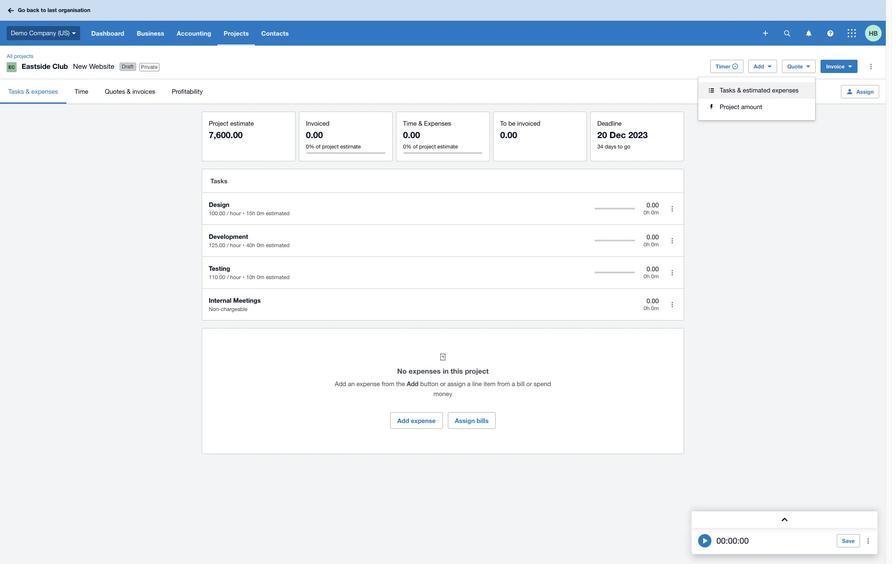 Task type: locate. For each thing, give the bounding box(es) containing it.
svg image inside the demo company (us) popup button
[[72, 32, 76, 34]]

save
[[843, 538, 855, 545]]

0.00
[[306, 130, 323, 140], [403, 130, 420, 140], [500, 130, 517, 140], [647, 202, 659, 209], [647, 234, 659, 241], [647, 266, 659, 273], [647, 298, 659, 305]]

more options image for design
[[664, 201, 681, 217]]

assign down invoice popup button
[[857, 88, 874, 95]]

1 a from the left
[[467, 381, 471, 388]]

1 0h from the top
[[644, 210, 650, 216]]

0h for testing
[[644, 274, 650, 280]]

tasks right wrapper image
[[720, 87, 736, 94]]

expenses down quote
[[772, 87, 799, 94]]

• inside "testing 110.00 / hour • 10h 0m estimated"
[[243, 275, 245, 281]]

svg image up add 'popup button'
[[763, 31, 768, 36]]

navigation
[[85, 21, 758, 46]]

of
[[316, 144, 321, 150], [413, 144, 418, 150]]

0 horizontal spatial a
[[467, 381, 471, 388]]

4 0h from the top
[[644, 306, 650, 312]]

10h
[[246, 275, 255, 281]]

& for expenses
[[26, 88, 30, 95]]

estimated right 40h
[[266, 243, 290, 249]]

0 vertical spatial expense
[[357, 381, 380, 388]]

0 vertical spatial hour
[[230, 211, 241, 217]]

1 hour from the top
[[230, 211, 241, 217]]

invoiced 0.00 0% of project estimate
[[306, 120, 361, 150]]

2 horizontal spatial project
[[465, 367, 489, 376]]

0 horizontal spatial or
[[440, 381, 446, 388]]

2 • from the top
[[243, 243, 245, 249]]

accounting button
[[171, 21, 218, 46]]

1 horizontal spatial expenses
[[409, 367, 441, 376]]

/ right 110.00 at the left
[[227, 275, 229, 281]]

3 / from the top
[[227, 275, 229, 281]]

estimated inside "testing 110.00 / hour • 10h 0m estimated"
[[266, 275, 290, 281]]

hour down development
[[230, 243, 241, 249]]

demo company (us) button
[[0, 21, 85, 46]]

ec
[[8, 64, 15, 70]]

2 0.00 0h 0m from the top
[[644, 234, 659, 248]]

• left 15h
[[243, 211, 245, 217]]

2 0h from the top
[[644, 242, 650, 248]]

add expense button
[[390, 413, 443, 429]]

expense
[[357, 381, 380, 388], [411, 417, 436, 425]]

0 horizontal spatial time
[[75, 88, 88, 95]]

all
[[7, 53, 13, 59]]

3 0.00 0h 0m from the top
[[644, 266, 659, 280]]

/ inside "testing 110.00 / hour • 10h 0m estimated"
[[227, 275, 229, 281]]

banner
[[0, 0, 886, 46]]

1 vertical spatial hour
[[230, 243, 241, 249]]

go
[[18, 7, 25, 13]]

expenses inside tasks & estimated expenses button
[[772, 87, 799, 94]]

add expense
[[397, 417, 436, 425]]

estimated right the 10h
[[266, 275, 290, 281]]

1 0% from the left
[[306, 144, 314, 150]]

0 vertical spatial to
[[41, 7, 46, 13]]

0.00 inside invoiced 0.00 0% of project estimate
[[306, 130, 323, 140]]

• left 40h
[[243, 243, 245, 249]]

to left last
[[41, 7, 46, 13]]

expenses
[[424, 120, 451, 127]]

hour inside development 125.00 / hour • 40h 0m estimated
[[230, 243, 241, 249]]

0 vertical spatial time
[[75, 88, 88, 95]]

1 vertical spatial time
[[403, 120, 417, 127]]

quote button
[[782, 60, 816, 73]]

2 horizontal spatial expenses
[[772, 87, 799, 94]]

list box
[[699, 77, 816, 120]]

svg image left hb
[[848, 29, 856, 37]]

2 vertical spatial hour
[[230, 275, 241, 281]]

project inside project estimate 7,600.00
[[209, 120, 229, 127]]

1 horizontal spatial estimate
[[340, 144, 361, 150]]

group
[[699, 77, 816, 120]]

tasks inside button
[[720, 87, 736, 94]]

estimated
[[743, 87, 771, 94], [266, 211, 290, 217], [266, 243, 290, 249], [266, 275, 290, 281]]

1 vertical spatial project
[[209, 120, 229, 127]]

2 of from the left
[[413, 144, 418, 150]]

from right item
[[498, 381, 510, 388]]

tasks
[[720, 87, 736, 94], [8, 88, 24, 95], [211, 177, 228, 185]]

1 / from the top
[[227, 211, 229, 217]]

quotes & invoices link
[[97, 79, 164, 104]]

3 0h from the top
[[644, 274, 650, 280]]

0 horizontal spatial from
[[382, 381, 395, 388]]

expenses down eastside club
[[31, 88, 58, 95]]

go
[[624, 144, 631, 150]]

to inside 'link'
[[41, 7, 46, 13]]

line
[[473, 381, 482, 388]]

dashboard
[[91, 29, 124, 37]]

project for 0.00
[[322, 144, 339, 150]]

project down expenses
[[419, 144, 436, 150]]

• inside design 100.00 / hour • 15h 0m estimated
[[243, 211, 245, 217]]

expense down money
[[411, 417, 436, 425]]

0 horizontal spatial project
[[322, 144, 339, 150]]

more options image
[[863, 58, 880, 75], [664, 201, 681, 217], [664, 265, 681, 281], [664, 297, 681, 313]]

invoiced
[[306, 120, 330, 127]]

assign button
[[842, 85, 880, 98]]

1 0.00 0h 0m from the top
[[644, 202, 659, 216]]

0 horizontal spatial to
[[41, 7, 46, 13]]

project
[[322, 144, 339, 150], [419, 144, 436, 150], [465, 367, 489, 376]]

time
[[75, 88, 88, 95], [403, 120, 417, 127]]

project inside "time & expenses 0.00 0% of project estimate"
[[419, 144, 436, 150]]

1 horizontal spatial time
[[403, 120, 417, 127]]

2 vertical spatial /
[[227, 275, 229, 281]]

& left expenses
[[419, 120, 423, 127]]

time down new
[[75, 88, 88, 95]]

0 horizontal spatial expense
[[357, 381, 380, 388]]

assign inside button
[[857, 88, 874, 95]]

hour for design
[[230, 211, 241, 217]]

add up tasks & estimated expenses at top right
[[754, 63, 764, 70]]

assign for assign bills
[[455, 417, 475, 425]]

2 0% from the left
[[403, 144, 412, 150]]

svg image left go
[[8, 8, 14, 13]]

draft
[[122, 64, 134, 70]]

project right wrapper icon
[[720, 103, 740, 110]]

tasks for tasks & expenses
[[8, 88, 24, 95]]

2 hour from the top
[[230, 243, 241, 249]]

tasks & estimated expenses link
[[699, 82, 816, 99]]

tasks & expenses
[[8, 88, 58, 95]]

& down eastside
[[26, 88, 30, 95]]

assign bills link
[[448, 413, 496, 429]]

2 or from the left
[[527, 381, 532, 388]]

&
[[738, 87, 742, 94], [26, 88, 30, 95], [127, 88, 131, 95], [419, 120, 423, 127]]

1 horizontal spatial expense
[[411, 417, 436, 425]]

0% inside invoiced 0.00 0% of project estimate
[[306, 144, 314, 150]]

1 vertical spatial assign
[[455, 417, 475, 425]]

svg image up invoice
[[828, 30, 834, 36]]

& right quotes
[[127, 88, 131, 95]]

1 horizontal spatial tasks
[[211, 177, 228, 185]]

new
[[73, 62, 87, 71]]

svg image inside the go back to last organisation 'link'
[[8, 8, 14, 13]]

quotes & invoices
[[105, 88, 155, 95]]

svg image
[[8, 8, 14, 13], [848, 29, 856, 37], [784, 30, 791, 36], [828, 30, 834, 36], [72, 32, 76, 34]]

invoiced
[[517, 120, 541, 127]]

internal meetings non-chargeable
[[209, 297, 261, 313]]

• left the 10h
[[243, 275, 245, 281]]

1 • from the top
[[243, 211, 245, 217]]

a left bill
[[512, 381, 515, 388]]

add inside 'popup button'
[[754, 63, 764, 70]]

2 vertical spatial •
[[243, 275, 245, 281]]

0 horizontal spatial assign
[[455, 417, 475, 425]]

add
[[754, 63, 764, 70], [407, 380, 419, 388], [335, 381, 346, 388], [397, 417, 409, 425]]

dec
[[610, 130, 626, 140]]

1 vertical spatial to
[[618, 144, 623, 150]]

from
[[382, 381, 395, 388], [498, 381, 510, 388]]

1 horizontal spatial from
[[498, 381, 510, 388]]

0 vertical spatial /
[[227, 211, 229, 217]]

0 vertical spatial project
[[720, 103, 740, 110]]

1 horizontal spatial 0%
[[403, 144, 412, 150]]

0 horizontal spatial of
[[316, 144, 321, 150]]

add down the
[[397, 417, 409, 425]]

project inside invoiced 0.00 0% of project estimate
[[322, 144, 339, 150]]

1 vertical spatial more options image
[[861, 533, 877, 550]]

34
[[598, 144, 604, 150]]

2 from from the left
[[498, 381, 510, 388]]

or up money
[[440, 381, 446, 388]]

project for project estimate 7,600.00
[[209, 120, 229, 127]]

project amount button
[[699, 99, 816, 115]]

/ right "100.00"
[[227, 211, 229, 217]]

& for expenses
[[419, 120, 423, 127]]

tasks & expenses link
[[0, 79, 66, 104]]

a left 'line'
[[467, 381, 471, 388]]

0 horizontal spatial more options image
[[664, 233, 681, 249]]

& inside "time & expenses 0.00 0% of project estimate"
[[419, 120, 423, 127]]

project up "7,600.00"
[[209, 120, 229, 127]]

add left "an"
[[335, 381, 346, 388]]

estimate inside invoiced 0.00 0% of project estimate
[[340, 144, 361, 150]]

1 horizontal spatial of
[[413, 144, 418, 150]]

in
[[443, 367, 449, 376]]

0m
[[652, 210, 659, 216], [257, 211, 264, 217], [652, 242, 659, 248], [257, 243, 264, 249], [652, 274, 659, 280], [257, 275, 264, 281], [652, 306, 659, 312]]

0 vertical spatial assign
[[857, 88, 874, 95]]

projects
[[224, 29, 249, 37]]

1 horizontal spatial a
[[512, 381, 515, 388]]

estimated right 15h
[[266, 211, 290, 217]]

40h
[[246, 243, 255, 249]]

expense right "an"
[[357, 381, 380, 388]]

/
[[227, 211, 229, 217], [227, 243, 229, 249], [227, 275, 229, 281]]

hour left 15h
[[230, 211, 241, 217]]

3 hour from the top
[[230, 275, 241, 281]]

•
[[243, 211, 245, 217], [243, 243, 245, 249], [243, 275, 245, 281]]

svg image right '(us)' at the top left of page
[[72, 32, 76, 34]]

time left expenses
[[403, 120, 417, 127]]

1 horizontal spatial more options image
[[861, 533, 877, 550]]

more options image
[[664, 233, 681, 249], [861, 533, 877, 550]]

svg image
[[806, 30, 812, 36], [763, 31, 768, 36]]

0 horizontal spatial estimate
[[230, 120, 254, 127]]

2 horizontal spatial tasks
[[720, 87, 736, 94]]

0 vertical spatial •
[[243, 211, 245, 217]]

00:00:00
[[717, 537, 749, 546]]

development
[[209, 233, 248, 240]]

demo
[[11, 29, 27, 36]]

all projects link
[[3, 52, 37, 61]]

expense inside button
[[411, 417, 436, 425]]

0 horizontal spatial project
[[209, 120, 229, 127]]

projects
[[14, 53, 33, 59]]

1 vertical spatial •
[[243, 243, 245, 249]]

estimated up project amount button
[[743, 87, 771, 94]]

estimated inside design 100.00 / hour • 15h 0m estimated
[[266, 211, 290, 217]]

0.00 inside to be invoiced 0.00
[[500, 130, 517, 140]]

hour left the 10h
[[230, 275, 241, 281]]

hour inside design 100.00 / hour • 15h 0m estimated
[[230, 211, 241, 217]]

or right bill
[[527, 381, 532, 388]]

0 vertical spatial more options image
[[664, 233, 681, 249]]

/ down development
[[227, 243, 229, 249]]

& for estimated
[[738, 87, 742, 94]]

expenses
[[772, 87, 799, 94], [31, 88, 58, 95], [409, 367, 441, 376]]

be
[[509, 120, 516, 127]]

0.00 0h 0m
[[644, 202, 659, 216], [644, 234, 659, 248], [644, 266, 659, 280], [644, 298, 659, 312]]

wrapper image
[[707, 104, 717, 110]]

go back to last organisation link
[[5, 3, 95, 18]]

1 of from the left
[[316, 144, 321, 150]]

add inside button
[[397, 417, 409, 425]]

project inside button
[[720, 103, 740, 110]]

1 vertical spatial /
[[227, 243, 229, 249]]

project down invoiced
[[322, 144, 339, 150]]

to left the "go"
[[618, 144, 623, 150]]

wrapper image
[[707, 88, 717, 93]]

back
[[27, 7, 39, 13]]

time inside "time & expenses 0.00 0% of project estimate"
[[403, 120, 417, 127]]

hour inside "testing 110.00 / hour • 10h 0m estimated"
[[230, 275, 241, 281]]

1 horizontal spatial assign
[[857, 88, 874, 95]]

15h
[[246, 211, 255, 217]]

svg image up quote 'popup button'
[[806, 30, 812, 36]]

1 horizontal spatial or
[[527, 381, 532, 388]]

0 horizontal spatial expenses
[[31, 88, 58, 95]]

tasks up design
[[211, 177, 228, 185]]

group containing tasks & estimated expenses
[[699, 77, 816, 120]]

days
[[605, 144, 617, 150]]

hour for testing
[[230, 275, 241, 281]]

item
[[484, 381, 496, 388]]

deadline 20 dec 2023 34 days to go
[[598, 120, 648, 150]]

/ inside development 125.00 / hour • 40h 0m estimated
[[227, 243, 229, 249]]

expenses up button in the left of the page
[[409, 367, 441, 376]]

navigation containing dashboard
[[85, 21, 758, 46]]

0 horizontal spatial tasks
[[8, 88, 24, 95]]

• inside development 125.00 / hour • 40h 0m estimated
[[243, 243, 245, 249]]

0m inside "testing 110.00 / hour • 10h 0m estimated"
[[257, 275, 264, 281]]

0m inside design 100.00 / hour • 15h 0m estimated
[[257, 211, 264, 217]]

7,600.00
[[209, 130, 243, 140]]

1 horizontal spatial project
[[419, 144, 436, 150]]

tasks down ec
[[8, 88, 24, 95]]

this
[[451, 367, 463, 376]]

0% inside "time & expenses 0.00 0% of project estimate"
[[403, 144, 412, 150]]

go back to last organisation
[[18, 7, 90, 13]]

add for add expense
[[397, 417, 409, 425]]

assign left bills
[[455, 417, 475, 425]]

2 / from the top
[[227, 243, 229, 249]]

3 • from the top
[[243, 275, 245, 281]]

& inside button
[[738, 87, 742, 94]]

/ inside design 100.00 / hour • 15h 0m estimated
[[227, 211, 229, 217]]

estimate inside project estimate 7,600.00
[[230, 120, 254, 127]]

& up project amount
[[738, 87, 742, 94]]

website
[[89, 62, 114, 71]]

1 horizontal spatial project
[[720, 103, 740, 110]]

estimated inside development 125.00 / hour • 40h 0m estimated
[[266, 243, 290, 249]]

1 vertical spatial expense
[[411, 417, 436, 425]]

1 horizontal spatial to
[[618, 144, 623, 150]]

from left the
[[382, 381, 395, 388]]

0 horizontal spatial 0%
[[306, 144, 314, 150]]

project up 'line'
[[465, 367, 489, 376]]

2 horizontal spatial estimate
[[438, 144, 458, 150]]



Task type: vqa. For each thing, say whether or not it's contained in the screenshot.
Tasks & expenses on the left
yes



Task type: describe. For each thing, give the bounding box(es) containing it.
0.00 0h 0m for design
[[644, 202, 659, 216]]

no expenses in this project
[[397, 367, 489, 376]]

assign bills
[[455, 417, 489, 425]]

accounting
[[177, 29, 211, 37]]

0.00 inside "time & expenses 0.00 0% of project estimate"
[[403, 130, 420, 140]]

business
[[137, 29, 164, 37]]

100.00
[[209, 211, 225, 217]]

deadline
[[598, 120, 622, 127]]

2 a from the left
[[512, 381, 515, 388]]

more options image for testing
[[664, 265, 681, 281]]

tasks & estimated expenses button
[[699, 82, 816, 99]]

invoice
[[827, 63, 845, 70]]

to be invoiced 0.00
[[500, 120, 541, 140]]

expense inside the add an expense from the add button or assign a line item from a bill or spend money
[[357, 381, 380, 388]]

money
[[434, 391, 453, 398]]

time & expenses 0.00 0% of project estimate
[[403, 120, 458, 150]]

banner containing hb
[[0, 0, 886, 46]]

business button
[[131, 21, 171, 46]]

to
[[500, 120, 507, 127]]

estimate inside "time & expenses 0.00 0% of project estimate"
[[438, 144, 458, 150]]

estimated for development
[[266, 243, 290, 249]]

more options image for internal meetings
[[664, 297, 681, 313]]

list box containing tasks & estimated expenses
[[699, 77, 816, 120]]

design
[[209, 201, 230, 208]]

invoices
[[132, 88, 155, 95]]

profitability link
[[164, 79, 211, 104]]

contacts button
[[255, 21, 295, 46]]

1 or from the left
[[440, 381, 446, 388]]

eastside
[[22, 62, 50, 71]]

110.00
[[209, 275, 225, 281]]

no
[[397, 367, 407, 376]]

expenses inside tasks & expenses link
[[31, 88, 58, 95]]

profitability
[[172, 88, 203, 95]]

private
[[141, 64, 158, 70]]

button
[[420, 381, 439, 388]]

project amount
[[720, 103, 763, 110]]

timer
[[716, 63, 731, 70]]

eastside club
[[22, 62, 68, 71]]

1 horizontal spatial svg image
[[806, 30, 812, 36]]

spend
[[534, 381, 551, 388]]

(us)
[[58, 29, 70, 36]]

0m inside development 125.00 / hour • 40h 0m estimated
[[257, 243, 264, 249]]

testing 110.00 / hour • 10h 0m estimated
[[209, 265, 290, 281]]

club
[[52, 62, 68, 71]]

all projects
[[7, 53, 33, 59]]

tasks for tasks & estimated expenses
[[720, 87, 736, 94]]

chargeable
[[221, 307, 248, 313]]

• for design
[[243, 211, 245, 217]]

svg image up quote
[[784, 30, 791, 36]]

project for project amount
[[720, 103, 740, 110]]

• for development
[[243, 243, 245, 249]]

time for time
[[75, 88, 88, 95]]

new website
[[73, 62, 114, 71]]

testing
[[209, 265, 230, 272]]

quotes
[[105, 88, 125, 95]]

to inside deadline 20 dec 2023 34 days to go
[[618, 144, 623, 150]]

0h for design
[[644, 210, 650, 216]]

project estimate 7,600.00
[[209, 120, 254, 140]]

time link
[[66, 79, 97, 104]]

& for invoices
[[127, 88, 131, 95]]

design 100.00 / hour • 15h 0m estimated
[[209, 201, 290, 217]]

add button
[[749, 60, 777, 73]]

internal
[[209, 297, 232, 304]]

4 0.00 0h 0m from the top
[[644, 298, 659, 312]]

the
[[396, 381, 405, 388]]

bill
[[517, 381, 525, 388]]

0h for development
[[644, 242, 650, 248]]

of inside "time & expenses 0.00 0% of project estimate"
[[413, 144, 418, 150]]

organisation
[[58, 7, 90, 13]]

0.00 0h 0m for testing
[[644, 266, 659, 280]]

/ for development
[[227, 243, 229, 249]]

quote
[[788, 63, 803, 70]]

0 horizontal spatial svg image
[[763, 31, 768, 36]]

hour for development
[[230, 243, 241, 249]]

invoice button
[[821, 60, 858, 73]]

/ for testing
[[227, 275, 229, 281]]

navigation inside "banner"
[[85, 21, 758, 46]]

development 125.00 / hour • 40h 0m estimated
[[209, 233, 290, 249]]

timer button
[[711, 60, 744, 73]]

of inside invoiced 0.00 0% of project estimate
[[316, 144, 321, 150]]

meetings
[[233, 297, 261, 304]]

2023
[[629, 130, 648, 140]]

estimated inside button
[[743, 87, 771, 94]]

bills
[[477, 417, 489, 425]]

an
[[348, 381, 355, 388]]

dashboard link
[[85, 21, 131, 46]]

tasks for tasks
[[211, 177, 228, 185]]

demo company (us)
[[11, 29, 70, 36]]

time for time & expenses 0.00 0% of project estimate
[[403, 120, 417, 127]]

non-
[[209, 307, 221, 313]]

/ for design
[[227, 211, 229, 217]]

tasks & estimated expenses
[[720, 87, 799, 94]]

estimated for design
[[266, 211, 290, 217]]

company
[[29, 29, 56, 36]]

save button
[[837, 535, 861, 548]]

start timer image
[[699, 535, 712, 548]]

projects button
[[218, 21, 255, 46]]

20
[[598, 130, 607, 140]]

hb button
[[866, 21, 886, 46]]

estimated for testing
[[266, 275, 290, 281]]

add for add
[[754, 63, 764, 70]]

add for add an expense from the add button or assign a line item from a bill or spend money
[[335, 381, 346, 388]]

project for expenses
[[465, 367, 489, 376]]

0.00 0h 0m for development
[[644, 234, 659, 248]]

assign for assign
[[857, 88, 874, 95]]

assign
[[448, 381, 466, 388]]

last
[[48, 7, 57, 13]]

1 from from the left
[[382, 381, 395, 388]]

add right the
[[407, 380, 419, 388]]

125.00
[[209, 243, 225, 249]]

hb
[[869, 29, 878, 37]]

• for testing
[[243, 275, 245, 281]]

add an expense from the add button or assign a line item from a bill or spend money
[[335, 380, 551, 398]]



